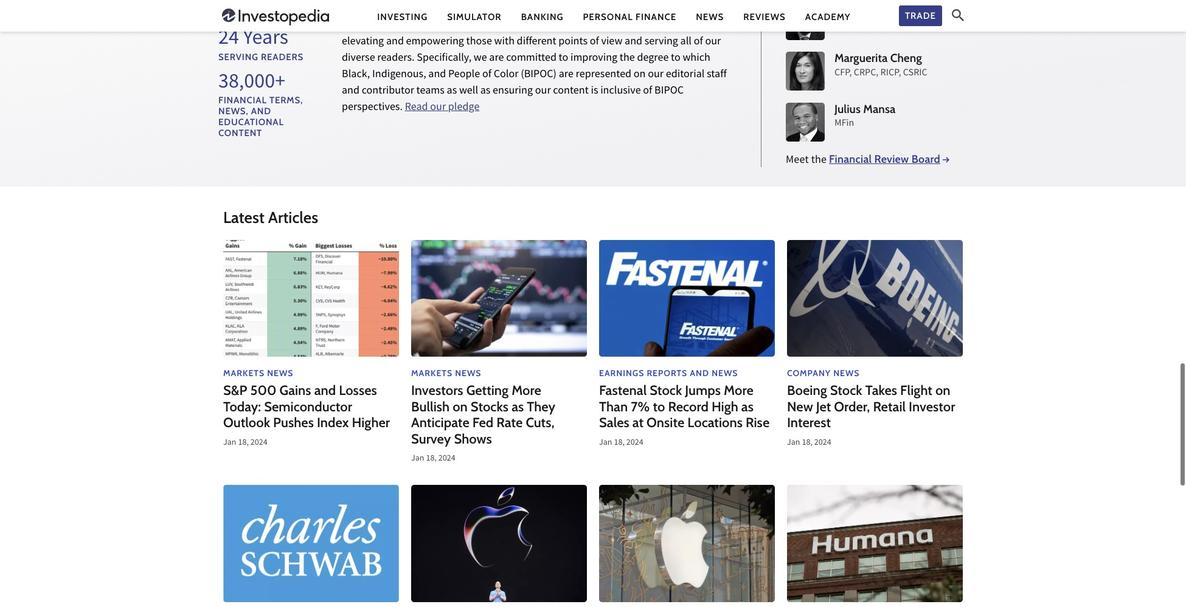 Task type: describe. For each thing, give the bounding box(es) containing it.
ricp, inside anthony battle cfp, chfc, clu, ricp, afc, crc
[[900, 16, 921, 30]]

on inside we aim to reflect the perspectives of all ethnicities, gender identities, generations, sexual orientations, and socioeconomic backgrounds in our content to ensure we are elevating and empowering those with different points of view and serving all of our diverse readers. specifically, we are committed to improving the degree to which black, indigenous, and people of color (bipoc) are represented on our editorial staff and contributor teams as well as ensuring our content is inclusive of bipoc perspectives.
[[634, 67, 646, 84]]

personal finance link
[[583, 11, 677, 23]]

investopedia homepage image
[[222, 7, 329, 27]]

to inside fastenal stock jumps more than 7% to record high as sales at onsite locations rise jan 18, 2024
[[653, 399, 665, 415]]

financial review board link
[[829, 153, 950, 166]]

stocks
[[471, 399, 509, 415]]

of up with
[[499, 1, 508, 18]]

as inside fastenal stock jumps more than 7% to record high as sales at onsite locations rise jan 18, 2024
[[742, 399, 754, 415]]

fastenal stock jumps more than 7% to record high as sales at onsite locations rise jan 18, 2024
[[599, 383, 770, 450]]

boeing stock takes flight on new jet order, retail investor interest jan 18, 2024
[[787, 383, 956, 450]]

contributor
[[362, 84, 414, 100]]

orientations,
[[373, 18, 432, 34]]

specifically,
[[417, 51, 472, 67]]

cfp, for cfp, crpc, ricp, csric
[[835, 66, 852, 81]]

reflect
[[390, 1, 419, 18]]

mobile trading image
[[411, 240, 587, 357]]

staff
[[707, 67, 727, 84]]

news link
[[696, 11, 724, 23]]

our left editorial
[[648, 67, 664, 84]]

fed
[[473, 415, 494, 432]]

in
[[588, 18, 597, 34]]

2 horizontal spatial the
[[812, 153, 827, 169]]

at
[[633, 415, 644, 432]]

indigenous,
[[372, 67, 426, 84]]

simulator
[[447, 11, 502, 22]]

higher
[[352, 415, 390, 432]]

to left ensure
[[655, 18, 664, 34]]

record
[[668, 399, 709, 415]]

as left 'well'
[[447, 84, 457, 100]]

0 horizontal spatial content
[[553, 84, 589, 100]]

than
[[599, 399, 628, 415]]

reviews link
[[744, 11, 786, 23]]

2024 inside fastenal stock jumps more than 7% to record high as sales at onsite locations rise jan 18, 2024
[[627, 437, 644, 450]]

julius
[[835, 102, 861, 116]]

marguerita cheng cfp, crpc, ricp, csric
[[835, 51, 928, 81]]

editorial
[[666, 67, 705, 84]]

banking link
[[521, 11, 564, 23]]

shows
[[454, 431, 492, 448]]

socioeconomic
[[454, 18, 524, 34]]

finance
[[636, 11, 677, 22]]

readers.
[[377, 51, 415, 67]]

mfin
[[835, 117, 855, 132]]

jan inside boeing stock takes flight on new jet order, retail investor interest jan 18, 2024
[[787, 437, 801, 450]]

personal
[[583, 11, 633, 22]]

0 vertical spatial all
[[510, 1, 521, 18]]

of left view at the right
[[590, 34, 599, 51]]

today:
[[223, 399, 261, 415]]

teams
[[417, 84, 445, 100]]

empowering
[[406, 34, 464, 51]]

apple logo image
[[599, 486, 775, 603]]

sexual
[[342, 18, 371, 34]]

well
[[459, 84, 478, 100]]

color
[[494, 67, 519, 84]]

reviews
[[744, 11, 786, 22]]

we
[[342, 1, 356, 18]]

points
[[559, 34, 588, 51]]

improving
[[571, 51, 618, 67]]

clu,
[[880, 16, 898, 30]]

order,
[[834, 399, 870, 415]]

our right ensuring
[[535, 84, 551, 100]]

anticipate
[[411, 415, 470, 432]]

losses
[[339, 383, 377, 399]]

sales
[[599, 415, 630, 432]]

takes
[[866, 383, 898, 399]]

marguerita
[[835, 51, 888, 65]]

csric
[[903, 66, 928, 81]]

cheng
[[891, 51, 922, 65]]

review
[[875, 153, 909, 166]]

humana inc. headquarters in louisville, kentucky image
[[787, 486, 963, 603]]

investors
[[411, 383, 463, 399]]

and down diverse
[[342, 84, 360, 100]]

those
[[466, 34, 492, 51]]

index
[[317, 415, 349, 432]]

latest articles
[[223, 208, 318, 228]]

personal finance
[[583, 11, 677, 22]]

500
[[250, 383, 277, 399]]

jet
[[816, 399, 831, 415]]

represented
[[576, 67, 632, 84]]

board
[[912, 153, 941, 166]]

chfc,
[[854, 16, 878, 30]]

on for boeing stock takes flight on new jet order, retail investor interest
[[936, 383, 951, 399]]

our right read on the left top
[[430, 100, 446, 116]]

1 horizontal spatial are
[[559, 67, 574, 84]]

meet the financial review board
[[786, 153, 941, 169]]

18, inside investors getting more bullish on stocks as they anticipate fed rate cuts, survey shows jan 18, 2024
[[426, 453, 437, 466]]

read our pledge link
[[405, 100, 480, 116]]

mansa
[[864, 102, 896, 116]]

black,
[[342, 67, 370, 84]]

new
[[787, 399, 813, 415]]

rate
[[497, 415, 523, 432]]

locations
[[688, 415, 743, 432]]

is
[[591, 84, 598, 100]]

as inside investors getting more bullish on stocks as they anticipate fed rate cuts, survey shows jan 18, 2024
[[512, 399, 524, 415]]

perspectives.
[[342, 100, 403, 116]]

different
[[517, 34, 557, 51]]

jan inside s&p 500 gains and losses today: semiconductor outlook pushes index higher jan 18, 2024
[[223, 437, 236, 450]]

2024 inside investors getting more bullish on stocks as they anticipate fed rate cuts, survey shows jan 18, 2024
[[439, 453, 456, 466]]

academy link
[[806, 11, 851, 23]]

to left the which
[[671, 51, 681, 67]]

2024 inside s&p 500 gains and losses today: semiconductor outlook pushes index higher jan 18, 2024
[[251, 437, 268, 450]]

gender
[[577, 1, 609, 18]]

on for investors getting more bullish on stocks as they anticipate fed rate cuts, survey shows
[[453, 399, 468, 415]]

to right (bipoc)
[[559, 51, 568, 67]]

anthony battle cfp, chfc, clu, ricp, afc, crc
[[835, 1, 960, 30]]

and left "people"
[[429, 67, 446, 84]]

read our pledge
[[405, 100, 480, 116]]

jumps
[[685, 383, 721, 399]]



Task type: vqa. For each thing, say whether or not it's contained in the screenshot.


Task type: locate. For each thing, give the bounding box(es) containing it.
high
[[712, 399, 739, 415]]

0 horizontal spatial stock
[[650, 383, 682, 399]]

cfp, left crpc,
[[835, 66, 852, 81]]

2 cfp, from the top
[[835, 66, 852, 81]]

we aim to reflect the perspectives of all ethnicities, gender identities, generations, sexual orientations, and socioeconomic backgrounds in our content to ensure we are elevating and empowering those with different points of view and serving all of our diverse readers. specifically, we are committed to improving the degree to which black, indigenous, and people of color (bipoc) are represented on our editorial staff and contributor teams as well as ensuring our content is inclusive of bipoc perspectives.
[[342, 1, 730, 116]]

on left the fed
[[453, 399, 468, 415]]

1 vertical spatial cfp,
[[835, 66, 852, 81]]

stock for order,
[[830, 383, 863, 399]]

1 vertical spatial we
[[474, 51, 487, 67]]

ethnicities,
[[524, 1, 575, 18]]

18, down survey
[[426, 453, 437, 466]]

all left ethnicities,
[[510, 1, 521, 18]]

18, inside fastenal stock jumps more than 7% to record high as sales at onsite locations rise jan 18, 2024
[[614, 437, 625, 450]]

18,
[[238, 437, 249, 450], [614, 437, 625, 450], [802, 437, 813, 450], [426, 453, 437, 466]]

view
[[601, 34, 623, 51]]

0 horizontal spatial the
[[421, 1, 436, 18]]

read
[[405, 100, 428, 116]]

our right in
[[599, 18, 615, 34]]

18, down sales
[[614, 437, 625, 450]]

ensure
[[666, 18, 698, 34]]

pledge
[[448, 100, 480, 116]]

0 horizontal spatial on
[[453, 399, 468, 415]]

all right serving
[[681, 34, 692, 51]]

0 vertical spatial cfp,
[[835, 16, 852, 30]]

outlook
[[223, 415, 270, 432]]

a chart shows the companies in the s&p 500 that gained and lost the most thursday. image
[[223, 240, 399, 357]]

charles schwab square logo image
[[223, 486, 399, 603]]

are
[[715, 18, 730, 34], [489, 51, 504, 67], [559, 67, 574, 84]]

investor
[[909, 399, 956, 415]]

more
[[512, 383, 541, 399], [724, 383, 754, 399]]

julius mansa mfin
[[835, 102, 896, 132]]

of left bipoc
[[643, 84, 653, 100]]

1 horizontal spatial on
[[634, 67, 646, 84]]

1 horizontal spatial all
[[681, 34, 692, 51]]

(bipoc)
[[521, 67, 557, 84]]

1 horizontal spatial the
[[620, 51, 635, 67]]

18, down the 'outlook'
[[238, 437, 249, 450]]

and right view at the right
[[625, 34, 643, 51]]

getting
[[466, 383, 509, 399]]

jan down survey
[[411, 453, 424, 466]]

cfp,
[[835, 16, 852, 30], [835, 66, 852, 81]]

0 horizontal spatial we
[[474, 51, 487, 67]]

cfp, inside anthony battle cfp, chfc, clu, ricp, afc, crc
[[835, 16, 852, 30]]

as left they
[[512, 399, 524, 415]]

of down the news 'link' at right
[[694, 34, 703, 51]]

fastenal logo on a smartphone image
[[599, 240, 775, 357]]

0 horizontal spatial more
[[512, 383, 541, 399]]

18, inside boeing stock takes flight on new jet order, retail investor interest jan 18, 2024
[[802, 437, 813, 450]]

more inside fastenal stock jumps more than 7% to record high as sales at onsite locations rise jan 18, 2024
[[724, 383, 754, 399]]

to right 7%
[[653, 399, 665, 415]]

s&p 500 gains and losses today: semiconductor outlook pushes index higher jan 18, 2024
[[223, 383, 390, 450]]

interest
[[787, 415, 831, 432]]

academy
[[806, 11, 851, 22]]

on
[[634, 67, 646, 84], [936, 383, 951, 399], [453, 399, 468, 415]]

simulator link
[[447, 11, 502, 23]]

ricp, inside marguerita cheng cfp, crpc, ricp, csric
[[881, 66, 902, 81]]

retail
[[873, 399, 906, 415]]

of
[[499, 1, 508, 18], [590, 34, 599, 51], [694, 34, 703, 51], [482, 67, 492, 84], [643, 84, 653, 100]]

2024 inside boeing stock takes flight on new jet order, retail investor interest jan 18, 2024
[[815, 437, 832, 450]]

more up cuts,
[[512, 383, 541, 399]]

rise
[[746, 415, 770, 432]]

the left degree
[[620, 51, 635, 67]]

degree
[[637, 51, 669, 67]]

apple ceo tim cook at an event. image
[[411, 486, 587, 603]]

ensuring
[[493, 84, 533, 100]]

stock inside fastenal stock jumps more than 7% to record high as sales at onsite locations rise jan 18, 2024
[[650, 383, 682, 399]]

are right ensure
[[715, 18, 730, 34]]

1 horizontal spatial more
[[724, 383, 754, 399]]

jan inside fastenal stock jumps more than 7% to record high as sales at onsite locations rise jan 18, 2024
[[599, 437, 613, 450]]

anthony
[[835, 1, 878, 15]]

s&p
[[223, 383, 247, 399]]

investing
[[377, 11, 428, 22]]

onsite
[[647, 415, 685, 432]]

pushes
[[273, 415, 314, 432]]

more right jumps
[[724, 383, 754, 399]]

jan inside investors getting more bullish on stocks as they anticipate fed rate cuts, survey shows jan 18, 2024
[[411, 453, 424, 466]]

we left with
[[474, 51, 487, 67]]

are down socioeconomic
[[489, 51, 504, 67]]

latest
[[223, 208, 265, 228]]

stock for record
[[650, 383, 682, 399]]

investors getting more bullish on stocks as they anticipate fed rate cuts, survey shows jan 18, 2024
[[411, 383, 556, 466]]

cfp, inside marguerita cheng cfp, crpc, ricp, csric
[[835, 66, 852, 81]]

1 horizontal spatial content
[[617, 18, 652, 34]]

identities,
[[611, 1, 657, 18]]

2 vertical spatial the
[[812, 153, 827, 169]]

2 horizontal spatial on
[[936, 383, 951, 399]]

0 vertical spatial ricp,
[[900, 16, 921, 30]]

1 vertical spatial the
[[620, 51, 635, 67]]

2 horizontal spatial are
[[715, 18, 730, 34]]

1 cfp, from the top
[[835, 16, 852, 30]]

the right 'meet'
[[812, 153, 827, 169]]

1 horizontal spatial we
[[700, 18, 713, 34]]

people
[[448, 67, 480, 84]]

2 stock from the left
[[830, 383, 863, 399]]

backgrounds
[[526, 18, 586, 34]]

2024 down at
[[627, 437, 644, 450]]

inclusive
[[601, 84, 641, 100]]

boeing
[[787, 383, 827, 399]]

as right 'well'
[[481, 84, 491, 100]]

1 horizontal spatial stock
[[830, 383, 863, 399]]

perspectives
[[439, 1, 497, 18]]

ricp, left afc,
[[900, 16, 921, 30]]

0 horizontal spatial are
[[489, 51, 504, 67]]

0 vertical spatial content
[[617, 18, 652, 34]]

of left the 'color'
[[482, 67, 492, 84]]

cfp, for cfp, chfc, clu, ricp, afc, crc
[[835, 16, 852, 30]]

0 horizontal spatial all
[[510, 1, 521, 18]]

7%
[[631, 399, 650, 415]]

serving
[[645, 34, 678, 51]]

1 vertical spatial all
[[681, 34, 692, 51]]

fastenal
[[599, 383, 647, 399]]

1 vertical spatial content
[[553, 84, 589, 100]]

on left bipoc
[[634, 67, 646, 84]]

semiconductor
[[264, 399, 352, 415]]

cfp, down anthony
[[835, 16, 852, 30]]

stock left takes
[[830, 383, 863, 399]]

to
[[378, 1, 387, 18], [655, 18, 664, 34], [559, 51, 568, 67], [671, 51, 681, 67], [653, 399, 665, 415]]

jan down sales
[[599, 437, 613, 450]]

1 more from the left
[[512, 383, 541, 399]]

trade
[[905, 10, 936, 21]]

articles
[[268, 208, 318, 228]]

search image
[[952, 9, 964, 21]]

financial
[[829, 153, 872, 166]]

0 vertical spatial the
[[421, 1, 436, 18]]

the right "reflect"
[[421, 1, 436, 18]]

we right ensure
[[700, 18, 713, 34]]

18, down interest
[[802, 437, 813, 450]]

are right (bipoc)
[[559, 67, 574, 84]]

and inside s&p 500 gains and losses today: semiconductor outlook pushes index higher jan 18, 2024
[[314, 383, 336, 399]]

banking
[[521, 11, 564, 22]]

cuts,
[[526, 415, 555, 432]]

all
[[510, 1, 521, 18], [681, 34, 692, 51]]

crpc,
[[854, 66, 879, 81]]

flight
[[901, 383, 933, 399]]

jan down the 'outlook'
[[223, 437, 236, 450]]

to right "aim"
[[378, 1, 387, 18]]

2024 down survey
[[439, 453, 456, 466]]

trade link
[[899, 5, 943, 26]]

ricp, down cheng
[[881, 66, 902, 81]]

on inside investors getting more bullish on stocks as they anticipate fed rate cuts, survey shows jan 18, 2024
[[453, 399, 468, 415]]

and right 'gains'
[[314, 383, 336, 399]]

on right flight
[[936, 383, 951, 399]]

aim
[[358, 1, 376, 18]]

more inside investors getting more bullish on stocks as they anticipate fed rate cuts, survey shows jan 18, 2024
[[512, 383, 541, 399]]

2 more from the left
[[724, 383, 754, 399]]

jan down interest
[[787, 437, 801, 450]]

1 stock from the left
[[650, 383, 682, 399]]

stock inside boeing stock takes flight on new jet order, retail investor interest jan 18, 2024
[[830, 383, 863, 399]]

they
[[527, 399, 556, 415]]

bullish
[[411, 399, 450, 415]]

our down the news 'link' at right
[[705, 34, 721, 51]]

diverse
[[342, 51, 375, 67]]

on inside boeing stock takes flight on new jet order, retail investor interest jan 18, 2024
[[936, 383, 951, 399]]

2024 down the 'outlook'
[[251, 437, 268, 450]]

2024 down interest
[[815, 437, 832, 450]]

jan
[[223, 437, 236, 450], [599, 437, 613, 450], [787, 437, 801, 450], [411, 453, 424, 466]]

and down investing link
[[386, 34, 404, 51]]

committed
[[506, 51, 557, 67]]

with
[[494, 34, 515, 51]]

and up specifically, on the top left
[[434, 18, 452, 34]]

boeing logo on a 777-9 passenger jet at the november 2023 dubai air show image
[[787, 240, 963, 357]]

0 vertical spatial we
[[700, 18, 713, 34]]

18, inside s&p 500 gains and losses today: semiconductor outlook pushes index higher jan 18, 2024
[[238, 437, 249, 450]]

as right the high
[[742, 399, 754, 415]]

survey
[[411, 431, 451, 448]]

stock up the onsite
[[650, 383, 682, 399]]

bipoc
[[655, 84, 684, 100]]

1 vertical spatial ricp,
[[881, 66, 902, 81]]



